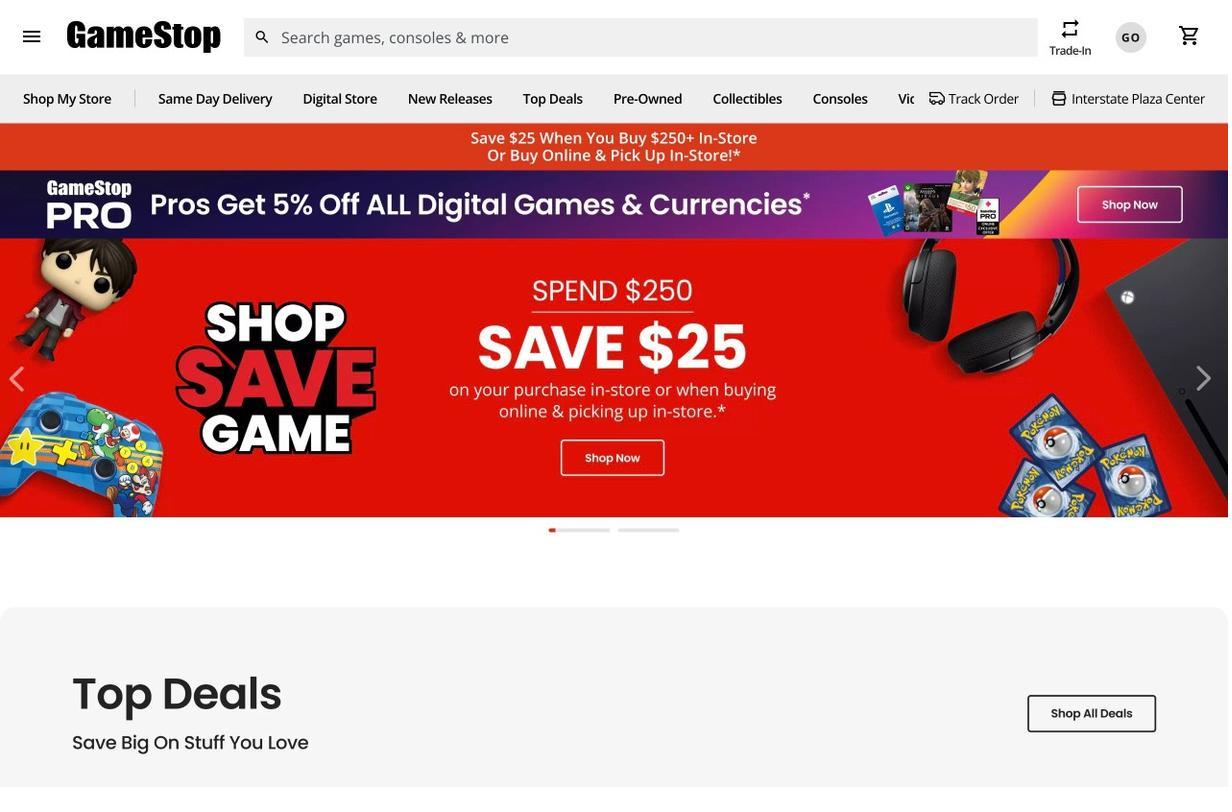 Task type: locate. For each thing, give the bounding box(es) containing it.
None search field
[[243, 18, 1038, 57]]

tab list
[[539, 521, 689, 548]]

gamestop image
[[67, 19, 221, 56]]

Search games, consoles & more search field
[[281, 18, 1004, 57]]

pro 5% digital image
[[0, 171, 1228, 239]]



Task type: describe. For each thing, give the bounding box(es) containing it.
save $25 when you buy $250+ in-store image
[[0, 239, 1228, 518]]



Task type: vqa. For each thing, say whether or not it's contained in the screenshot.
"PRO 5% Digital" "IMAGE"
yes



